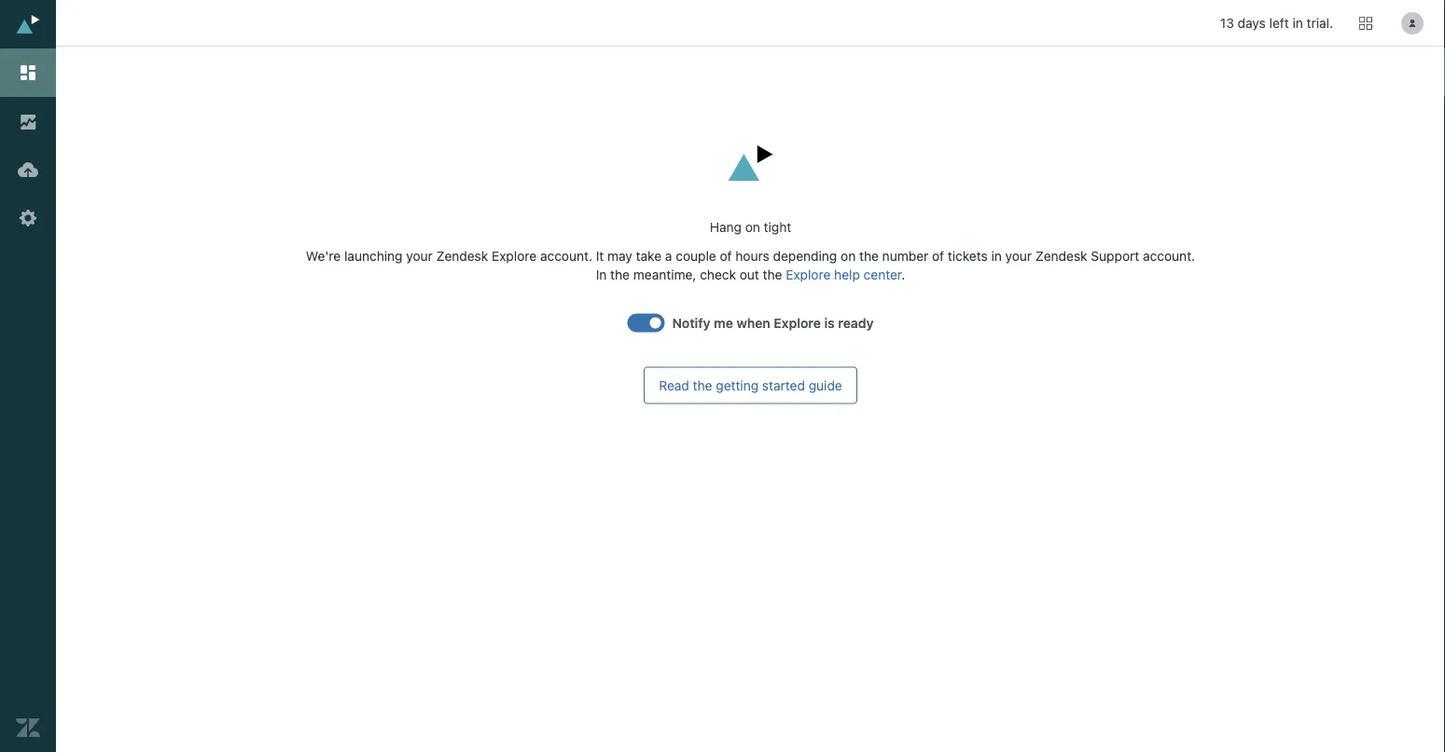 Task type: describe. For each thing, give the bounding box(es) containing it.
1 vertical spatial explore
[[786, 267, 831, 282]]

tight
[[764, 220, 791, 235]]

13 days left in trial.
[[1220, 15, 1333, 31]]

2 vertical spatial explore
[[774, 315, 821, 331]]

help
[[834, 267, 860, 282]]

1 zendesk from the left
[[436, 248, 488, 264]]

center
[[864, 267, 901, 282]]

read
[[659, 378, 689, 393]]

is
[[824, 315, 835, 331]]

ready
[[838, 315, 874, 331]]

hang on tight
[[710, 220, 791, 235]]

take
[[636, 248, 662, 264]]

couple
[[676, 248, 716, 264]]

1 your from the left
[[406, 248, 433, 264]]

started
[[762, 378, 805, 393]]

the right out
[[763, 267, 782, 282]]

days
[[1238, 15, 1266, 31]]

left
[[1269, 15, 1289, 31]]

read the getting started guide button
[[644, 367, 857, 404]]

meantime,
[[633, 267, 696, 282]]

admin image
[[16, 206, 40, 230]]

0 vertical spatial explore
[[492, 248, 537, 264]]

depending
[[773, 248, 837, 264]]

zendesk image
[[16, 716, 40, 741]]

0 vertical spatial on
[[745, 220, 760, 235]]

explore help center link
[[786, 267, 901, 282]]

the inside button
[[693, 378, 712, 393]]

launching
[[344, 248, 403, 264]]

me
[[714, 315, 733, 331]]

support
[[1091, 248, 1139, 264]]

in inside the we're launching your zendesk explore account. it may take a couple of hours depending on the number of tickets in your zendesk support account. in the meantime, check out the explore help center .
[[991, 248, 1002, 264]]

1 account. from the left
[[540, 248, 592, 264]]

tickets
[[948, 248, 988, 264]]

a
[[665, 248, 672, 264]]

1 of from the left
[[720, 248, 732, 264]]

dashboard image
[[16, 61, 40, 85]]

getting
[[716, 378, 759, 393]]



Task type: locate. For each thing, give the bounding box(es) containing it.
explore down the depending
[[786, 267, 831, 282]]

2 zendesk from the left
[[1035, 248, 1087, 264]]

1 horizontal spatial zendesk
[[1035, 248, 1087, 264]]

trial.
[[1307, 15, 1333, 31]]

notify me when explore is ready
[[672, 315, 874, 331]]

1 horizontal spatial in
[[1293, 15, 1303, 31]]

when
[[736, 315, 770, 331]]

reports image
[[16, 109, 40, 133]]

your right launching
[[406, 248, 433, 264]]

zendesk
[[436, 248, 488, 264], [1035, 248, 1087, 264]]

may
[[607, 248, 632, 264]]

check
[[700, 267, 736, 282]]

of up check
[[720, 248, 732, 264]]

it
[[596, 248, 604, 264]]

1 horizontal spatial on
[[841, 248, 856, 264]]

0 horizontal spatial account.
[[540, 248, 592, 264]]

account. right support
[[1143, 248, 1195, 264]]

the up "center"
[[859, 248, 879, 264]]

of left tickets
[[932, 248, 944, 264]]

zendesk products image
[[1359, 17, 1372, 30]]

datasets image
[[16, 158, 40, 182]]

we're
[[306, 248, 341, 264]]

13
[[1220, 15, 1234, 31]]

on left tight
[[745, 220, 760, 235]]

account.
[[540, 248, 592, 264], [1143, 248, 1195, 264]]

zendesk right launching
[[436, 248, 488, 264]]

0 horizontal spatial in
[[991, 248, 1002, 264]]

of
[[720, 248, 732, 264], [932, 248, 944, 264]]

2 of from the left
[[932, 248, 944, 264]]

zendesk left support
[[1035, 248, 1087, 264]]

.
[[901, 267, 905, 282]]

1 vertical spatial on
[[841, 248, 856, 264]]

0 horizontal spatial of
[[720, 248, 732, 264]]

explore left is
[[774, 315, 821, 331]]

out
[[740, 267, 759, 282]]

number
[[882, 248, 928, 264]]

in
[[1293, 15, 1303, 31], [991, 248, 1002, 264]]

1 horizontal spatial of
[[932, 248, 944, 264]]

your
[[406, 248, 433, 264], [1005, 248, 1032, 264]]

guide
[[809, 378, 842, 393]]

0 vertical spatial in
[[1293, 15, 1303, 31]]

your right tickets
[[1005, 248, 1032, 264]]

hours
[[735, 248, 769, 264]]

1 horizontal spatial your
[[1005, 248, 1032, 264]]

read the getting started guide
[[659, 378, 842, 393]]

0 horizontal spatial on
[[745, 220, 760, 235]]

account. left it
[[540, 248, 592, 264]]

in right tickets
[[991, 248, 1002, 264]]

2 your from the left
[[1005, 248, 1032, 264]]

explore left it
[[492, 248, 537, 264]]

notify
[[672, 315, 711, 331]]

0 horizontal spatial zendesk
[[436, 248, 488, 264]]

on
[[745, 220, 760, 235], [841, 248, 856, 264]]

hang
[[710, 220, 742, 235]]

on up help
[[841, 248, 856, 264]]

the
[[859, 248, 879, 264], [610, 267, 630, 282], [763, 267, 782, 282], [693, 378, 712, 393]]

the down may
[[610, 267, 630, 282]]

explore
[[492, 248, 537, 264], [786, 267, 831, 282], [774, 315, 821, 331]]

in
[[596, 267, 607, 282]]

the right read
[[693, 378, 712, 393]]

in right left
[[1293, 15, 1303, 31]]

on inside the we're launching your zendesk explore account. it may take a couple of hours depending on the number of tickets in your zendesk support account. in the meantime, check out the explore help center .
[[841, 248, 856, 264]]

we're launching your zendesk explore account. it may take a couple of hours depending on the number of tickets in your zendesk support account. in the meantime, check out the explore help center .
[[306, 248, 1195, 282]]

0 horizontal spatial your
[[406, 248, 433, 264]]

2 account. from the left
[[1143, 248, 1195, 264]]

1 horizontal spatial account.
[[1143, 248, 1195, 264]]

1 vertical spatial in
[[991, 248, 1002, 264]]



Task type: vqa. For each thing, say whether or not it's contained in the screenshot.
here on the top
no



